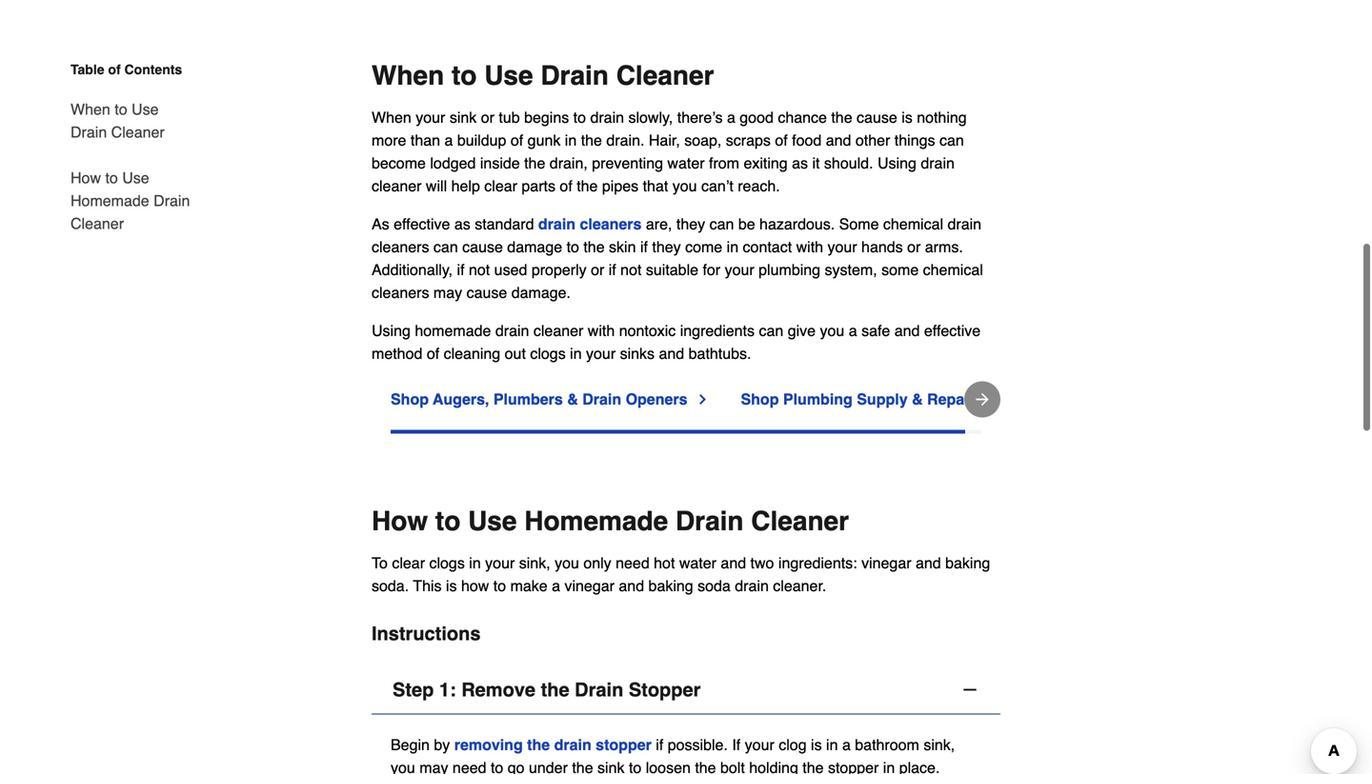 Task type: locate. For each thing, give the bounding box(es) containing it.
your inside to clear clogs in your sink, you only need hot water and two ingredients: vinegar and baking soda. this is how to make a vinegar and baking soda drain cleaner.
[[485, 554, 515, 572]]

water inside when your sink or tub begins to drain slowly, there's a good chance the cause is nothing more than a buildup of gunk in the drain. hair, soap, scraps of food and other things can become lodged inside the drain, preventing water from exiting as it should. using drain cleaner will help clear parts of the pipes that you can't reach.
[[667, 154, 705, 172]]

when down table
[[71, 101, 110, 118]]

1 shop from the left
[[391, 391, 429, 408]]

shop plumbing supply & repair
[[741, 391, 975, 408]]

0 vertical spatial vinegar
[[861, 554, 911, 572]]

step 1: remove the drain stopper button
[[372, 666, 1000, 715]]

use
[[484, 60, 533, 91], [132, 101, 159, 118], [122, 169, 149, 187], [468, 506, 517, 537]]

use up how
[[468, 506, 517, 537]]

table of contents element
[[55, 60, 198, 235]]

shop augers, plumbers & drain openers
[[391, 391, 687, 408]]

0 horizontal spatial how
[[71, 169, 101, 187]]

0 vertical spatial effective
[[394, 215, 450, 233]]

to right 'begins'
[[573, 108, 586, 126]]

remove
[[461, 679, 536, 701]]

2 vertical spatial cleaners
[[372, 284, 429, 301]]

inside
[[480, 154, 520, 172]]

0 horizontal spatial &
[[567, 391, 578, 408]]

exiting
[[744, 154, 788, 172]]

0 horizontal spatial with
[[588, 322, 615, 340]]

cause down used
[[466, 284, 507, 301]]

drain.
[[606, 131, 645, 149]]

0 vertical spatial with
[[796, 238, 823, 256]]

cause down standard at top
[[462, 238, 503, 256]]

chemical up arms.
[[883, 215, 943, 233]]

0 horizontal spatial when to use drain cleaner
[[71, 101, 165, 141]]

cleaners up skin
[[580, 215, 642, 233]]

1 vertical spatial effective
[[924, 322, 981, 340]]

you
[[672, 177, 697, 195], [820, 322, 844, 340], [555, 554, 579, 572], [391, 759, 415, 775]]

the up removing the drain stopper link
[[541, 679, 569, 701]]

1:
[[439, 679, 456, 701]]

stopper
[[629, 679, 701, 701]]

when to use drain cleaner up 'begins'
[[372, 60, 714, 91]]

vinegar
[[861, 554, 911, 572], [565, 577, 615, 595]]

1 vertical spatial clear
[[392, 554, 425, 572]]

1 vertical spatial is
[[446, 577, 457, 595]]

hazardous.
[[759, 215, 835, 233]]

supply
[[857, 391, 908, 408]]

0 horizontal spatial sink
[[450, 108, 477, 126]]

the up under
[[527, 736, 550, 754]]

use up tub
[[484, 60, 533, 91]]

your inside if possible. if your clog is in a bathroom sink, you may need to go under the sink to loosen the bolt holding the stopper in place
[[745, 736, 774, 754]]

drain up out
[[495, 322, 529, 340]]

0 horizontal spatial effective
[[394, 215, 450, 233]]

vinegar down only
[[565, 577, 615, 595]]

not left used
[[469, 261, 490, 279]]

1 vertical spatial may
[[419, 759, 448, 775]]

to inside when your sink or tub begins to drain slowly, there's a good chance the cause is nothing more than a buildup of gunk in the drain. hair, soap, scraps of food and other things can become lodged inside the drain, preventing water from exiting as it should. using drain cleaner will help clear parts of the pipes that you can't reach.
[[573, 108, 586, 126]]

when your sink or tub begins to drain slowly, there's a good chance the cause is nothing more than a buildup of gunk in the drain. hair, soap, scraps of food and other things can become lodged inside the drain, preventing water from exiting as it should. using drain cleaner will help clear parts of the pipes that you can't reach.
[[372, 108, 967, 195]]

0 vertical spatial stopper
[[596, 736, 652, 754]]

0 vertical spatial as
[[792, 154, 808, 172]]

0 horizontal spatial cleaner
[[372, 177, 422, 195]]

with
[[796, 238, 823, 256], [588, 322, 615, 340]]

1 horizontal spatial clear
[[484, 177, 517, 195]]

you inside using homemade drain cleaner with nontoxic ingredients can give you a safe and effective method of cleaning out clogs in your sinks and bathtubs.
[[820, 322, 844, 340]]

0 horizontal spatial not
[[469, 261, 490, 279]]

& left repair
[[912, 391, 923, 408]]

in down bathroom
[[883, 759, 895, 775]]

two
[[750, 554, 774, 572]]

1 vertical spatial sink
[[597, 759, 625, 775]]

to up properly
[[567, 238, 579, 256]]

2 horizontal spatial is
[[902, 108, 913, 126]]

1 horizontal spatial sink
[[597, 759, 625, 775]]

is inside when your sink or tub begins to drain slowly, there's a good chance the cause is nothing more than a buildup of gunk in the drain. hair, soap, scraps of food and other things can become lodged inside the drain, preventing water from exiting as it should. using drain cleaner will help clear parts of the pipes that you can't reach.
[[902, 108, 913, 126]]

damage.
[[511, 284, 571, 301]]

sink,
[[519, 554, 550, 572], [924, 736, 955, 754]]

your right if
[[745, 736, 774, 754]]

chevron right image
[[695, 392, 710, 407]]

removing the drain stopper link
[[454, 736, 652, 754]]

in down be
[[727, 238, 739, 256]]

0 vertical spatial how to use homemade drain cleaner
[[71, 169, 190, 232]]

of down tub
[[511, 131, 523, 149]]

1 horizontal spatial as
[[792, 154, 808, 172]]

0 vertical spatial clogs
[[530, 345, 566, 362]]

sink up buildup
[[450, 108, 477, 126]]

0 vertical spatial chemical
[[883, 215, 943, 233]]

more
[[372, 131, 406, 149]]

or up some
[[907, 238, 921, 256]]

1 horizontal spatial is
[[811, 736, 822, 754]]

the down possible.
[[695, 759, 716, 775]]

drain down things on the right top
[[921, 154, 955, 172]]

when to use drain cleaner down table of contents
[[71, 101, 165, 141]]

0 horizontal spatial stopper
[[596, 736, 652, 754]]

clear
[[484, 177, 517, 195], [392, 554, 425, 572]]

clogs inside using homemade drain cleaner with nontoxic ingredients can give you a safe and effective method of cleaning out clogs in your sinks and bathtubs.
[[530, 345, 566, 362]]

in up the shop augers, plumbers & drain openers link
[[570, 345, 582, 362]]

1 vertical spatial sink,
[[924, 736, 955, 754]]

0 vertical spatial sink,
[[519, 554, 550, 572]]

cleaning
[[444, 345, 500, 362]]

1 & from the left
[[567, 391, 578, 408]]

1 horizontal spatial need
[[616, 554, 650, 572]]

the inside are, they can be hazardous. some chemical drain cleaners can cause damage to the skin if they come in contact with your hands or arms. additionally, if not used properly or if not suitable for your plumbing system, some chemical cleaners may cause damage.
[[583, 238, 605, 256]]

cleaner
[[372, 177, 422, 195], [533, 322, 583, 340]]

1 vertical spatial with
[[588, 322, 615, 340]]

need left hot
[[616, 554, 650, 572]]

homemade
[[415, 322, 491, 340]]

homemade inside how to use homemade drain cleaner
[[71, 192, 149, 210]]

can left give on the right top
[[759, 322, 783, 340]]

removing
[[454, 736, 523, 754]]

0 horizontal spatial sink,
[[519, 554, 550, 572]]

0 horizontal spatial vinegar
[[565, 577, 615, 595]]

2 vertical spatial is
[[811, 736, 822, 754]]

may down by
[[419, 759, 448, 775]]

you down begin at the left of page
[[391, 759, 415, 775]]

with left nontoxic
[[588, 322, 615, 340]]

need
[[616, 554, 650, 572], [453, 759, 486, 775]]

0 vertical spatial homemade
[[71, 192, 149, 210]]

drain left openers
[[582, 391, 621, 408]]

1 horizontal spatial &
[[912, 391, 923, 408]]

0 vertical spatial how
[[71, 169, 101, 187]]

drain inside to clear clogs in your sink, you only need hot water and two ingredients: vinegar and baking soda. this is how to make a vinegar and baking soda drain cleaner.
[[735, 577, 769, 595]]

clear right to
[[392, 554, 425, 572]]

begin by removing the drain stopper
[[391, 736, 652, 754]]

things
[[895, 131, 935, 149]]

water down soap,
[[667, 154, 705, 172]]

0 horizontal spatial need
[[453, 759, 486, 775]]

& inside shop plumbing supply & repair link
[[912, 391, 923, 408]]

if right skin
[[640, 238, 648, 256]]

effective up repair
[[924, 322, 981, 340]]

or
[[481, 108, 494, 126], [907, 238, 921, 256], [591, 261, 604, 279]]

1 horizontal spatial vinegar
[[861, 554, 911, 572]]

in inside are, they can be hazardous. some chemical drain cleaners can cause damage to the skin if they come in contact with your hands or arms. additionally, if not used properly or if not suitable for your plumbing system, some chemical cleaners may cause damage.
[[727, 238, 739, 256]]

0 vertical spatial water
[[667, 154, 705, 172]]

using up 'method'
[[372, 322, 411, 340]]

chance
[[778, 108, 827, 126]]

drain up under
[[554, 736, 591, 754]]

1 horizontal spatial how
[[372, 506, 428, 537]]

baking
[[945, 554, 990, 572], [648, 577, 693, 595]]

can up additionally,
[[433, 238, 458, 256]]

2 shop from the left
[[741, 391, 779, 408]]

1 horizontal spatial stopper
[[828, 759, 879, 775]]

1 horizontal spatial how to use homemade drain cleaner
[[372, 506, 849, 537]]

0 horizontal spatial clear
[[392, 554, 425, 572]]

1 vertical spatial using
[[372, 322, 411, 340]]

how to use homemade drain cleaner down when to use drain cleaner link
[[71, 169, 190, 232]]

skin
[[609, 238, 636, 256]]

2 vertical spatial or
[[591, 261, 604, 279]]

1 vertical spatial need
[[453, 759, 486, 775]]

drain left stopper
[[575, 679, 623, 701]]

in up how
[[469, 554, 481, 572]]

in inside using homemade drain cleaner with nontoxic ingredients can give you a safe and effective method of cleaning out clogs in your sinks and bathtubs.
[[570, 345, 582, 362]]

0 vertical spatial cause
[[857, 108, 897, 126]]

using inside when your sink or tub begins to drain slowly, there's a good chance the cause is nothing more than a buildup of gunk in the drain. hair, soap, scraps of food and other things can become lodged inside the drain, preventing water from exiting as it should. using drain cleaner will help clear parts of the pipes that you can't reach.
[[878, 154, 916, 172]]

of down homemade
[[427, 345, 439, 362]]

1 vertical spatial cleaner
[[533, 322, 583, 340]]

0 horizontal spatial as
[[454, 215, 470, 233]]

or right properly
[[591, 261, 604, 279]]

1 horizontal spatial cleaner
[[533, 322, 583, 340]]

possible.
[[668, 736, 728, 754]]

using
[[878, 154, 916, 172], [372, 322, 411, 340]]

shop
[[391, 391, 429, 408], [741, 391, 779, 408]]

how
[[71, 169, 101, 187], [372, 506, 428, 537]]

sink, right bathroom
[[924, 736, 955, 754]]

shop inside shop plumbing supply & repair link
[[741, 391, 779, 408]]

as
[[792, 154, 808, 172], [454, 215, 470, 233]]

cleaners up additionally,
[[372, 238, 429, 256]]

sinks
[[620, 345, 655, 362]]

as effective as standard drain cleaners
[[372, 215, 642, 233]]

the down drain cleaners 'link'
[[583, 238, 605, 256]]

0 vertical spatial cleaner
[[372, 177, 422, 195]]

1 horizontal spatial when to use drain cleaner
[[372, 60, 714, 91]]

sink, up make
[[519, 554, 550, 572]]

how down when to use drain cleaner link
[[71, 169, 101, 187]]

cleaner down become
[[372, 177, 422, 195]]

0 vertical spatial clear
[[484, 177, 517, 195]]

1 vertical spatial when to use drain cleaner
[[71, 101, 165, 141]]

chemical
[[883, 215, 943, 233], [923, 261, 983, 279]]

need inside if possible. if your clog is in a bathroom sink, you may need to go under the sink to loosen the bolt holding the stopper in place
[[453, 759, 486, 775]]

shop for shop augers, plumbers & drain openers
[[391, 391, 429, 408]]

1 vertical spatial how to use homemade drain cleaner
[[372, 506, 849, 537]]

drain up drain.
[[590, 108, 624, 126]]

to left the loosen
[[629, 759, 642, 775]]

is right clog
[[811, 736, 822, 754]]

1 horizontal spatial shop
[[741, 391, 779, 408]]

1 horizontal spatial not
[[620, 261, 642, 279]]

& for drain
[[567, 391, 578, 408]]

be
[[738, 215, 755, 233]]

1 horizontal spatial using
[[878, 154, 916, 172]]

safe
[[861, 322, 890, 340]]

0 vertical spatial is
[[902, 108, 913, 126]]

and inside when your sink or tub begins to drain slowly, there's a good chance the cause is nothing more than a buildup of gunk in the drain. hair, soap, scraps of food and other things can become lodged inside the drain, preventing water from exiting as it should. using drain cleaner will help clear parts of the pipes that you can't reach.
[[826, 131, 851, 149]]

0 vertical spatial baking
[[945, 554, 990, 572]]

0 horizontal spatial homemade
[[71, 192, 149, 210]]

in inside to clear clogs in your sink, you only need hot water and two ingredients: vinegar and baking soda. this is how to make a vinegar and baking soda drain cleaner.
[[469, 554, 481, 572]]

drain inside are, they can be hazardous. some chemical drain cleaners can cause damage to the skin if they come in contact with your hands or arms. additionally, if not used properly or if not suitable for your plumbing system, some chemical cleaners may cause damage.
[[948, 215, 981, 233]]

0 horizontal spatial shop
[[391, 391, 429, 408]]

1 vertical spatial water
[[679, 554, 716, 572]]

sink, inside to clear clogs in your sink, you only need hot water and two ingredients: vinegar and baking soda. this is how to make a vinegar and baking soda drain cleaner.
[[519, 554, 550, 572]]

soda
[[698, 577, 731, 595]]

shop plumbing supply & repair link
[[741, 388, 997, 411]]

in up drain,
[[565, 131, 577, 149]]

may inside if possible. if your clog is in a bathroom sink, you may need to go under the sink to loosen the bolt holding the stopper in place
[[419, 759, 448, 775]]

a left bathroom
[[842, 736, 851, 754]]

& inside the shop augers, plumbers & drain openers link
[[567, 391, 578, 408]]

0 vertical spatial may
[[433, 284, 462, 301]]

1 horizontal spatial sink,
[[924, 736, 955, 754]]

may
[[433, 284, 462, 301], [419, 759, 448, 775]]

1 vertical spatial clogs
[[429, 554, 465, 572]]

some
[[839, 215, 879, 233]]

can't
[[701, 177, 733, 195]]

instructions
[[372, 623, 481, 645]]

if up the loosen
[[656, 736, 663, 754]]

1 vertical spatial vinegar
[[565, 577, 615, 595]]

drain down two
[[735, 577, 769, 595]]

& right plumbers
[[567, 391, 578, 408]]

contents
[[124, 62, 182, 77]]

cause up other
[[857, 108, 897, 126]]

of
[[108, 62, 121, 77], [511, 131, 523, 149], [775, 131, 788, 149], [560, 177, 572, 195], [427, 345, 439, 362]]

holding
[[749, 759, 798, 775]]

0 horizontal spatial how to use homemade drain cleaner
[[71, 169, 190, 232]]

they up come
[[676, 215, 705, 233]]

additionally,
[[372, 261, 453, 279]]

use down contents
[[132, 101, 159, 118]]

effective
[[394, 215, 450, 233], [924, 322, 981, 340]]

0 horizontal spatial clogs
[[429, 554, 465, 572]]

your up how
[[485, 554, 515, 572]]

shop right chevron right image
[[741, 391, 779, 408]]

can
[[939, 131, 964, 149], [709, 215, 734, 233], [433, 238, 458, 256], [759, 322, 783, 340]]

drain up arms.
[[948, 215, 981, 233]]

1 vertical spatial baking
[[648, 577, 693, 595]]

1 horizontal spatial effective
[[924, 322, 981, 340]]

1 horizontal spatial clogs
[[530, 345, 566, 362]]

1 vertical spatial stopper
[[828, 759, 879, 775]]

stopper inside if possible. if your clog is in a bathroom sink, you may need to go under the sink to loosen the bolt holding the stopper in place
[[828, 759, 879, 775]]

is up things on the right top
[[902, 108, 913, 126]]

a inside to clear clogs in your sink, you only need hot water and two ingredients: vinegar and baking soda. this is how to make a vinegar and baking soda drain cleaner.
[[552, 577, 560, 595]]

homemade down when to use drain cleaner link
[[71, 192, 149, 210]]

how to use homemade drain cleaner
[[71, 169, 190, 232], [372, 506, 849, 537]]

cleaner.
[[773, 577, 826, 595]]

cleaners
[[580, 215, 642, 233], [372, 238, 429, 256], [372, 284, 429, 301]]

drain inside using homemade drain cleaner with nontoxic ingredients can give you a safe and effective method of cleaning out clogs in your sinks and bathtubs.
[[495, 322, 529, 340]]

1 horizontal spatial baking
[[945, 554, 990, 572]]

in
[[565, 131, 577, 149], [727, 238, 739, 256], [570, 345, 582, 362], [469, 554, 481, 572], [826, 736, 838, 754], [883, 759, 895, 775]]

clogs right out
[[530, 345, 566, 362]]

other
[[856, 131, 890, 149]]

drain
[[590, 108, 624, 126], [921, 154, 955, 172], [538, 215, 576, 233], [948, 215, 981, 233], [495, 322, 529, 340], [735, 577, 769, 595], [554, 736, 591, 754]]

you inside if possible. if your clog is in a bathroom sink, you may need to go under the sink to loosen the bolt holding the stopper in place
[[391, 759, 415, 775]]

0 vertical spatial need
[[616, 554, 650, 572]]

0 horizontal spatial or
[[481, 108, 494, 126]]

2 not from the left
[[620, 261, 642, 279]]

to left "go"
[[491, 759, 503, 775]]

1 vertical spatial homemade
[[524, 506, 668, 537]]

for
[[703, 261, 720, 279]]

2 & from the left
[[912, 391, 923, 408]]

0 horizontal spatial is
[[446, 577, 457, 595]]

clear inside when your sink or tub begins to drain slowly, there's a good chance the cause is nothing more than a buildup of gunk in the drain. hair, soap, scraps of food and other things can become lodged inside the drain, preventing water from exiting as it should. using drain cleaner will help clear parts of the pipes that you can't reach.
[[484, 177, 517, 195]]

the right chance
[[831, 108, 852, 126]]

a right make
[[552, 577, 560, 595]]

0 vertical spatial sink
[[450, 108, 477, 126]]

the
[[831, 108, 852, 126], [581, 131, 602, 149], [524, 154, 545, 172], [577, 177, 598, 195], [583, 238, 605, 256], [541, 679, 569, 701], [527, 736, 550, 754], [572, 759, 593, 775], [695, 759, 716, 775], [803, 759, 824, 775]]

of right table
[[108, 62, 121, 77]]

using inside using homemade drain cleaner with nontoxic ingredients can give you a safe and effective method of cleaning out clogs in your sinks and bathtubs.
[[372, 322, 411, 340]]

1 horizontal spatial with
[[796, 238, 823, 256]]

when inside when your sink or tub begins to drain slowly, there's a good chance the cause is nothing more than a buildup of gunk in the drain. hair, soap, scraps of food and other things can become lodged inside the drain, preventing water from exiting as it should. using drain cleaner will help clear parts of the pipes that you can't reach.
[[372, 108, 411, 126]]

0 horizontal spatial using
[[372, 322, 411, 340]]

sink left the loosen
[[597, 759, 625, 775]]

scrollbar
[[391, 430, 965, 434]]

shop augers, plumbers & drain openers link
[[391, 388, 710, 411]]

how to use homemade drain cleaner up only
[[372, 506, 849, 537]]

you inside when your sink or tub begins to drain slowly, there's a good chance the cause is nothing more than a buildup of gunk in the drain. hair, soap, scraps of food and other things can become lodged inside the drain, preventing water from exiting as it should. using drain cleaner will help clear parts of the pipes that you can't reach.
[[672, 177, 697, 195]]

0 vertical spatial using
[[878, 154, 916, 172]]

as down help
[[454, 215, 470, 233]]

nothing
[[917, 108, 967, 126]]

2 horizontal spatial or
[[907, 238, 921, 256]]

stopper up the loosen
[[596, 736, 652, 754]]

cleaners down additionally,
[[372, 284, 429, 301]]

using down things on the right top
[[878, 154, 916, 172]]

0 vertical spatial or
[[481, 108, 494, 126]]

hair,
[[649, 131, 680, 149]]

not down skin
[[620, 261, 642, 279]]

your inside when your sink or tub begins to drain slowly, there's a good chance the cause is nothing more than a buildup of gunk in the drain. hair, soap, scraps of food and other things can become lodged inside the drain, preventing water from exiting as it should. using drain cleaner will help clear parts of the pipes that you can't reach.
[[416, 108, 445, 126]]

bathtubs.
[[689, 345, 751, 362]]

sink, inside if possible. if your clog is in a bathroom sink, you may need to go under the sink to loosen the bolt holding the stopper in place
[[924, 736, 955, 754]]

if inside if possible. if your clog is in a bathroom sink, you may need to go under the sink to loosen the bolt holding the stopper in place
[[656, 736, 663, 754]]

water up soda
[[679, 554, 716, 572]]

1 horizontal spatial homemade
[[524, 506, 668, 537]]

1 vertical spatial as
[[454, 215, 470, 233]]

they up suitable
[[652, 238, 681, 256]]

water
[[667, 154, 705, 172], [679, 554, 716, 572]]

need down removing
[[453, 759, 486, 775]]

your up than
[[416, 108, 445, 126]]

when to use drain cleaner inside table of contents element
[[71, 101, 165, 141]]



Task type: vqa. For each thing, say whether or not it's contained in the screenshot.
Drain in button
yes



Task type: describe. For each thing, give the bounding box(es) containing it.
use down when to use drain cleaner link
[[122, 169, 149, 187]]

are, they can be hazardous. some chemical drain cleaners can cause damage to the skin if they come in contact with your hands or arms. additionally, if not used properly or if not suitable for your plumbing system, some chemical cleaners may cause damage.
[[372, 215, 983, 301]]

if possible. if your clog is in a bathroom sink, you may need to go under the sink to loosen the bolt holding the stopper in place
[[391, 736, 966, 775]]

scraps
[[726, 131, 771, 149]]

ingredients
[[680, 322, 755, 340]]

pipes
[[602, 177, 639, 195]]

the right under
[[572, 759, 593, 775]]

method
[[372, 345, 422, 362]]

used
[[494, 261, 527, 279]]

effective inside using homemade drain cleaner with nontoxic ingredients can give you a safe and effective method of cleaning out clogs in your sinks and bathtubs.
[[924, 322, 981, 340]]

water inside to clear clogs in your sink, you only need hot water and two ingredients: vinegar and baking soda. this is how to make a vinegar and baking soda drain cleaner.
[[679, 554, 716, 572]]

go
[[508, 759, 525, 775]]

0 vertical spatial cleaners
[[580, 215, 642, 233]]

bathroom
[[855, 736, 919, 754]]

shop for shop plumbing supply & repair
[[741, 391, 779, 408]]

ingredients:
[[778, 554, 857, 572]]

a up lodged
[[444, 131, 453, 149]]

out
[[505, 345, 526, 362]]

loosen
[[646, 759, 691, 775]]

as inside when your sink or tub begins to drain slowly, there's a good chance the cause is nothing more than a buildup of gunk in the drain. hair, soap, scraps of food and other things can become lodged inside the drain, preventing water from exiting as it should. using drain cleaner will help clear parts of the pipes that you can't reach.
[[792, 154, 808, 172]]

tub
[[499, 108, 520, 126]]

to up this
[[435, 506, 461, 537]]

0 vertical spatial they
[[676, 215, 705, 233]]

need inside to clear clogs in your sink, you only need hot water and two ingredients: vinegar and baking soda. this is how to make a vinegar and baking soda drain cleaner.
[[616, 554, 650, 572]]

come
[[685, 238, 722, 256]]

how
[[461, 577, 489, 595]]

augers,
[[433, 391, 489, 408]]

soap,
[[684, 131, 722, 149]]

than
[[411, 131, 440, 149]]

the down clog
[[803, 759, 824, 775]]

minus image
[[960, 681, 980, 700]]

hot
[[654, 554, 675, 572]]

damage
[[507, 238, 562, 256]]

preventing
[[592, 154, 663, 172]]

nontoxic
[[619, 322, 676, 340]]

& for repair
[[912, 391, 923, 408]]

cleaner inside using homemade drain cleaner with nontoxic ingredients can give you a safe and effective method of cleaning out clogs in your sinks and bathtubs.
[[533, 322, 583, 340]]

there's
[[677, 108, 723, 126]]

become
[[372, 154, 426, 172]]

the inside button
[[541, 679, 569, 701]]

sink inside when your sink or tub begins to drain slowly, there's a good chance the cause is nothing more than a buildup of gunk in the drain. hair, soap, scraps of food and other things can become lodged inside the drain, preventing water from exiting as it should. using drain cleaner will help clear parts of the pipes that you can't reach.
[[450, 108, 477, 126]]

1 vertical spatial how
[[372, 506, 428, 537]]

step 1: remove the drain stopper
[[393, 679, 701, 701]]

drain inside button
[[575, 679, 623, 701]]

1 vertical spatial cleaners
[[372, 238, 429, 256]]

some
[[881, 261, 919, 279]]

the up drain,
[[581, 131, 602, 149]]

using homemade drain cleaner with nontoxic ingredients can give you a safe and effective method of cleaning out clogs in your sinks and bathtubs.
[[372, 322, 981, 362]]

clear inside to clear clogs in your sink, you only need hot water and two ingredients: vinegar and baking soda. this is how to make a vinegar and baking soda drain cleaner.
[[392, 554, 425, 572]]

your inside using homemade drain cleaner with nontoxic ingredients can give you a safe and effective method of cleaning out clogs in your sinks and bathtubs.
[[586, 345, 616, 362]]

cause inside when your sink or tub begins to drain slowly, there's a good chance the cause is nothing more than a buildup of gunk in the drain. hair, soap, scraps of food and other things can become lodged inside the drain, preventing water from exiting as it should. using drain cleaner will help clear parts of the pipes that you can't reach.
[[857, 108, 897, 126]]

if
[[732, 736, 741, 754]]

0 horizontal spatial baking
[[648, 577, 693, 595]]

you inside to clear clogs in your sink, you only need hot water and two ingredients: vinegar and baking soda. this is how to make a vinegar and baking soda drain cleaner.
[[555, 554, 579, 572]]

bolt
[[720, 759, 745, 775]]

standard
[[475, 215, 534, 233]]

that
[[643, 177, 668, 195]]

clog
[[779, 736, 807, 754]]

how to use homemade drain cleaner inside table of contents element
[[71, 169, 190, 232]]

how inside table of contents element
[[71, 169, 101, 187]]

can inside using homemade drain cleaner with nontoxic ingredients can give you a safe and effective method of cleaning out clogs in your sinks and bathtubs.
[[759, 322, 783, 340]]

food
[[792, 131, 822, 149]]

your right for
[[725, 261, 754, 279]]

repair
[[927, 391, 975, 408]]

by
[[434, 736, 450, 754]]

arrow right image
[[973, 390, 992, 409]]

plumbers
[[493, 391, 563, 408]]

1 vertical spatial chemical
[[923, 261, 983, 279]]

with inside are, they can be hazardous. some chemical drain cleaners can cause damage to the skin if they come in contact with your hands or arms. additionally, if not used properly or if not suitable for your plumbing system, some chemical cleaners may cause damage.
[[796, 238, 823, 256]]

if right additionally,
[[457, 261, 465, 279]]

arms.
[[925, 238, 963, 256]]

cleaner inside when your sink or tub begins to drain slowly, there's a good chance the cause is nothing more than a buildup of gunk in the drain. hair, soap, scraps of food and other things can become lodged inside the drain, preventing water from exiting as it should. using drain cleaner will help clear parts of the pipes that you can't reach.
[[372, 177, 422, 195]]

suitable
[[646, 261, 698, 279]]

it
[[812, 154, 820, 172]]

when inside table of contents element
[[71, 101, 110, 118]]

drain up to clear clogs in your sink, you only need hot water and two ingredients: vinegar and baking soda. this is how to make a vinegar and baking soda drain cleaner. on the bottom of the page
[[675, 506, 744, 537]]

2 vertical spatial cause
[[466, 284, 507, 301]]

a inside if possible. if your clog is in a bathroom sink, you may need to go under the sink to loosen the bolt holding the stopper in place
[[842, 736, 851, 754]]

sink inside if possible. if your clog is in a bathroom sink, you may need to go under the sink to loosen the bolt holding the stopper in place
[[597, 759, 625, 775]]

table
[[71, 62, 104, 77]]

your up system,
[[828, 238, 857, 256]]

when to use drain cleaner link
[[71, 87, 198, 155]]

of down drain,
[[560, 177, 572, 195]]

as
[[372, 215, 389, 233]]

gunk
[[528, 131, 561, 149]]

in right clog
[[826, 736, 838, 754]]

this
[[413, 577, 442, 595]]

to clear clogs in your sink, you only need hot water and two ingredients: vinegar and baking soda. this is how to make a vinegar and baking soda drain cleaner.
[[372, 554, 990, 595]]

step
[[393, 679, 434, 701]]

is inside to clear clogs in your sink, you only need hot water and two ingredients: vinegar and baking soda. this is how to make a vinegar and baking soda drain cleaner.
[[446, 577, 457, 595]]

or inside when your sink or tub begins to drain slowly, there's a good chance the cause is nothing more than a buildup of gunk in the drain. hair, soap, scraps of food and other things can become lodged inside the drain, preventing water from exiting as it should. using drain cleaner will help clear parts of the pipes that you can't reach.
[[481, 108, 494, 126]]

help
[[451, 177, 480, 195]]

plumbing
[[759, 261, 820, 279]]

a left 'good'
[[727, 108, 735, 126]]

drain up 'begins'
[[541, 60, 609, 91]]

1 not from the left
[[469, 261, 490, 279]]

the up parts
[[524, 154, 545, 172]]

of left 'food'
[[775, 131, 788, 149]]

1 horizontal spatial or
[[591, 261, 604, 279]]

the down drain,
[[577, 177, 598, 195]]

properly
[[531, 261, 587, 279]]

of inside using homemade drain cleaner with nontoxic ingredients can give you a safe and effective method of cleaning out clogs in your sinks and bathtubs.
[[427, 345, 439, 362]]

a inside using homemade drain cleaner with nontoxic ingredients can give you a safe and effective method of cleaning out clogs in your sinks and bathtubs.
[[849, 322, 857, 340]]

0 vertical spatial when to use drain cleaner
[[372, 60, 714, 91]]

from
[[709, 154, 739, 172]]

hands
[[861, 238, 903, 256]]

give
[[788, 322, 816, 340]]

system,
[[825, 261, 877, 279]]

make
[[510, 577, 548, 595]]

can inside when your sink or tub begins to drain slowly, there's a good chance the cause is nothing more than a buildup of gunk in the drain. hair, soap, scraps of food and other things can become lodged inside the drain, preventing water from exiting as it should. using drain cleaner will help clear parts of the pipes that you can't reach.
[[939, 131, 964, 149]]

lodged
[[430, 154, 476, 172]]

in inside when your sink or tub begins to drain slowly, there's a good chance the cause is nothing more than a buildup of gunk in the drain. hair, soap, scraps of food and other things can become lodged inside the drain, preventing water from exiting as it should. using drain cleaner will help clear parts of the pipes that you can't reach.
[[565, 131, 577, 149]]

plumbing
[[783, 391, 853, 408]]

to down when to use drain cleaner link
[[105, 169, 118, 187]]

can left be
[[709, 215, 734, 233]]

openers
[[626, 391, 687, 408]]

1 vertical spatial they
[[652, 238, 681, 256]]

are,
[[646, 215, 672, 233]]

drain up damage
[[538, 215, 576, 233]]

to
[[372, 554, 388, 572]]

to inside to clear clogs in your sink, you only need hot water and two ingredients: vinegar and baking soda. this is how to make a vinegar and baking soda drain cleaner.
[[493, 577, 506, 595]]

to inside are, they can be hazardous. some chemical drain cleaners can cause damage to the skin if they come in contact with your hands or arms. additionally, if not used properly or if not suitable for your plumbing system, some chemical cleaners may cause damage.
[[567, 238, 579, 256]]

1 vertical spatial or
[[907, 238, 921, 256]]

may inside are, they can be hazardous. some chemical drain cleaners can cause damage to the skin if they come in contact with your hands or arms. additionally, if not used properly or if not suitable for your plumbing system, some chemical cleaners may cause damage.
[[433, 284, 462, 301]]

drain down when to use drain cleaner link
[[154, 192, 190, 210]]

is inside if possible. if your clog is in a bathroom sink, you may need to go under the sink to loosen the bolt holding the stopper in place
[[811, 736, 822, 754]]

begins
[[524, 108, 569, 126]]

buildup
[[457, 131, 506, 149]]

clogs inside to clear clogs in your sink, you only need hot water and two ingredients: vinegar and baking soda. this is how to make a vinegar and baking soda drain cleaner.
[[429, 554, 465, 572]]

drain down table
[[71, 123, 107, 141]]

if down skin
[[609, 261, 616, 279]]

1 vertical spatial cause
[[462, 238, 503, 256]]

when up than
[[372, 60, 444, 91]]

contact
[[743, 238, 792, 256]]

will
[[426, 177, 447, 195]]

to down table of contents
[[115, 101, 127, 118]]

good
[[740, 108, 774, 126]]

should.
[[824, 154, 873, 172]]

to up buildup
[[452, 60, 477, 91]]

with inside using homemade drain cleaner with nontoxic ingredients can give you a safe and effective method of cleaning out clogs in your sinks and bathtubs.
[[588, 322, 615, 340]]

parts
[[522, 177, 555, 195]]

drain cleaners link
[[538, 215, 642, 233]]

reach.
[[738, 177, 780, 195]]

drain,
[[550, 154, 588, 172]]

under
[[529, 759, 568, 775]]



